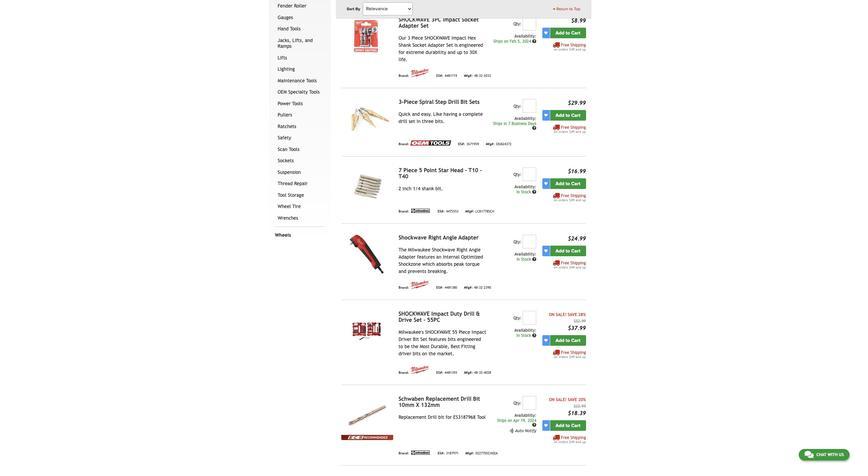 Task type: vqa. For each thing, say whether or not it's contained in the screenshot.
application,
no



Task type: describe. For each thing, give the bounding box(es) containing it.
jacks,
[[278, 38, 291, 43]]

48- for adapter
[[475, 74, 479, 78]]

shipping for $24.99
[[571, 261, 586, 265]]

and down $18.39
[[576, 440, 582, 444]]

brand: for shockwave right angle adapter
[[399, 286, 409, 290]]

star
[[439, 167, 449, 173]]

question circle image for $8.99
[[533, 39, 537, 43]]

pullers
[[278, 112, 292, 118]]

point
[[424, 167, 437, 173]]

shockwave inside shockwave 3pc impact socket adapter set
[[399, 16, 430, 23]]

$37.99
[[568, 325, 586, 331]]

availability: for $16.99
[[515, 184, 537, 189]]

three
[[422, 118, 434, 124]]

mfg#: 48-32-2390
[[464, 286, 491, 290]]

mfg#: for shockwave impact duty drill & drive set - 55pc
[[464, 371, 473, 375]]

fender
[[278, 3, 293, 9]]

- inside shockwave impact duty drill & drive set - 55pc
[[424, 317, 426, 323]]

question circle image for on sale!                         save 28%
[[533, 333, 537, 337]]

engineered inside the milwaukee's shockwave 55 piece impact driver bit set features bits engineered to be the most durable, best fitting driver bits on the market.
[[458, 336, 482, 342]]

es#4481380 - 48-32-2390 - shockwave right angle adapter - the milwaukee shockwave right angle adapter features an internal optimized shockzone which absorbs peak torque and prevents breaking. - milwaukee - audi bmw volkswagen mercedes benz mini porsche image
[[342, 235, 393, 274]]

hand tools
[[278, 26, 301, 32]]

availability: for $29.99
[[515, 116, 537, 121]]

most
[[420, 344, 430, 349]]

55pc
[[428, 317, 440, 323]]

6 orders from the top
[[559, 440, 569, 444]]

piece inside our 3 piece shockwave impact hex shank socket adapter set is engineered for extreme durability and up to 30x life.
[[412, 35, 423, 41]]

48- for &
[[475, 371, 479, 375]]

$18.39
[[568, 410, 586, 416]]

free shipping on orders $49 and up for $8.99
[[554, 43, 586, 51]]

lifts
[[278, 55, 287, 60]]

schwaben replacement drill bit 10mm x 132mm link
[[399, 396, 481, 408]]

be
[[405, 344, 410, 349]]

in for 7 piece 5 point star head - t10 - t40
[[517, 190, 520, 194]]

ships on apr 19, 2024
[[498, 418, 537, 423]]

$24.99
[[568, 235, 586, 242]]

scan tools
[[278, 147, 300, 152]]

es#: 3187971
[[438, 452, 459, 455]]

add for $16.99
[[556, 181, 565, 186]]

orders for $24.99
[[559, 265, 569, 269]]

tools subcategories element
[[275, 0, 325, 227]]

roller
[[294, 3, 307, 9]]

milwaukee's
[[399, 329, 424, 335]]

3 in stock from the top
[[517, 333, 533, 338]]

add to cart button for $24.99
[[551, 246, 586, 256]]

drill up having
[[449, 99, 459, 105]]

piece up quick
[[404, 99, 418, 105]]

free shipping on orders $49 and up for $29.99
[[554, 125, 586, 133]]

7 piece 5 point star head - t10 - t40
[[399, 167, 482, 180]]

shank
[[399, 42, 411, 48]]

7 inside 7 piece 5 point star head - t10 - t40
[[399, 167, 402, 173]]

qty: for 3-piece spiral step drill bit sets
[[514, 104, 522, 109]]

thread repair link
[[277, 178, 323, 190]]

t10
[[469, 167, 479, 173]]

set inside shockwave impact duty drill & drive set - 55pc
[[414, 317, 422, 323]]

2390
[[484, 286, 491, 290]]

6 shipping from the top
[[571, 435, 586, 440]]

1 horizontal spatial in
[[504, 121, 507, 126]]

6 free shipping on orders $49 and up from the top
[[554, 435, 586, 444]]

brand: for 7 piece 5 point star head - t10 - t40
[[399, 210, 409, 213]]

mfg#: for 3-piece spiral step drill bit sets
[[486, 142, 495, 146]]

1 horizontal spatial -
[[465, 167, 467, 173]]

5 shipping from the top
[[571, 350, 586, 355]]

adapter inside shockwave 3pc impact socket adapter set
[[399, 22, 419, 29]]

return to top link
[[553, 6, 581, 12]]

to inside our 3 piece shockwave impact hex shank socket adapter set is engineered for extreme durability and up to 30x life.
[[464, 49, 469, 55]]

5 orders from the top
[[559, 355, 569, 359]]

step
[[436, 99, 447, 105]]

drive
[[399, 317, 412, 323]]

6 add from the top
[[556, 423, 565, 428]]

4028
[[484, 371, 491, 375]]

es3187968
[[454, 414, 476, 420]]

free for $29.99
[[562, 125, 570, 130]]

top
[[574, 6, 581, 11]]

ramps
[[278, 43, 292, 49]]

qty: for shockwave right angle adapter
[[514, 239, 522, 244]]

feb
[[510, 39, 517, 44]]

in for shockwave impact duty drill & drive set - 55pc
[[517, 333, 520, 338]]

shockwave inside shockwave impact duty drill & drive set - 55pc
[[399, 310, 430, 317]]

bit
[[439, 414, 445, 420]]

0 vertical spatial right
[[429, 234, 442, 241]]

5 free from the top
[[562, 350, 570, 355]]

days
[[529, 121, 537, 126]]

lighting
[[278, 66, 295, 72]]

es#4475553 - lcb1778sch - 7 piece 5 point star head - t10 - t40  - 2 inch 1/4 shank bit. - schwaben - audi bmw volkswagen mercedes benz mini porsche image
[[342, 167, 393, 206]]

up inside our 3 piece shockwave impact hex shank socket adapter set is engineered for extreme durability and up to 30x life.
[[457, 49, 463, 55]]

qty: for shockwave impact duty drill & drive set - 55pc
[[514, 316, 522, 320]]

drill inside shockwave impact duty drill & drive set - 55pc
[[464, 310, 475, 317]]

jacks, lifts, and ramps
[[278, 38, 313, 49]]

duty
[[451, 310, 463, 317]]

0 vertical spatial shockwave
[[399, 234, 427, 241]]

tool storage
[[278, 192, 304, 198]]

drill left bit
[[428, 414, 437, 420]]

adapter up optimized
[[459, 234, 479, 241]]

wifi image
[[510, 428, 514, 433]]

es#3671959 - oem24372 - 3-piece spiral step drill bit sets - quick and easy. like having a complete drill set in three bits. - oem tools - audi bmw volkswagen mercedes benz mini porsche image
[[342, 99, 393, 138]]

wheels link
[[274, 230, 323, 241]]

tools for hand tools
[[290, 26, 301, 32]]

suspension
[[278, 169, 301, 175]]

easy.
[[422, 111, 432, 117]]

chat
[[817, 452, 827, 457]]

30x
[[470, 49, 478, 55]]

on sale!                         save 20% $22.99 $18.39
[[549, 397, 586, 416]]

the milwaukee shockwave right angle adapter features an internal optimized shockzone which absorbs peak torque and prevents breaking.
[[399, 247, 484, 274]]

and down "$16.99"
[[576, 198, 582, 202]]

free shipping on orders $49 and up for $24.99
[[554, 261, 586, 269]]

shank
[[422, 186, 434, 191]]

3-
[[399, 99, 404, 105]]

shockwave inside the milwaukee shockwave right angle adapter features an internal optimized shockzone which absorbs peak torque and prevents breaking.
[[432, 247, 456, 252]]

add to cart button for $16.99
[[551, 178, 586, 189]]

3 stock from the top
[[522, 333, 532, 338]]

mfg#: oem24372
[[486, 142, 512, 146]]

shockzone
[[399, 261, 421, 267]]

having
[[444, 111, 458, 117]]

piece inside the milwaukee's shockwave 55 piece impact driver bit set features bits engineered to be the most durable, best fitting driver bits on the market.
[[459, 329, 471, 335]]

5 free shipping on orders $49 and up from the top
[[554, 350, 586, 359]]

$49 for $16.99
[[570, 198, 575, 202]]

socket inside shockwave 3pc impact socket adapter set
[[462, 16, 479, 23]]

set inside the milwaukee's shockwave 55 piece impact driver bit set features bits engineered to be the most durable, best fitting driver bits on the market.
[[421, 336, 428, 342]]

brand: for 3-piece spiral step drill bit sets
[[399, 142, 409, 146]]

up down $18.39
[[583, 440, 586, 444]]

19,
[[521, 418, 527, 423]]

es#: for drive
[[437, 371, 444, 375]]

20%
[[579, 397, 586, 402]]

1 horizontal spatial for
[[446, 414, 452, 420]]

shockwave 3pc impact socket adapter set link
[[399, 16, 479, 29]]

6 add to cart button from the top
[[551, 420, 586, 431]]

milwaukee - corporate logo image for drive
[[411, 365, 430, 374]]

022770sch02a
[[476, 452, 498, 455]]

2024 for $8.99
[[523, 39, 532, 44]]

right inside the milwaukee shockwave right angle adapter features an internal optimized shockzone which absorbs peak torque and prevents breaking.
[[457, 247, 468, 252]]

shockwave impact duty drill & drive set - 55pc link
[[399, 310, 480, 323]]

es#: left 4481380
[[437, 286, 444, 290]]

mfg#: lcb1778sch
[[466, 210, 495, 213]]

absorbs
[[437, 261, 453, 267]]

maintenance
[[278, 78, 305, 83]]

add to cart button for $8.99
[[551, 28, 586, 38]]

angle inside the milwaukee shockwave right angle adapter features an internal optimized shockzone which absorbs peak torque and prevents breaking.
[[469, 247, 481, 252]]

shockwave right angle adapter link
[[399, 234, 479, 241]]

add for $29.99
[[556, 112, 565, 118]]

5 $49 from the top
[[570, 355, 575, 359]]

up down "$29.99"
[[583, 130, 586, 133]]

shockwave 3pc impact socket adapter set
[[399, 16, 479, 29]]

fender roller
[[278, 3, 307, 9]]

and down "$29.99"
[[576, 130, 582, 133]]

5 add to cart button from the top
[[551, 335, 586, 346]]

tools for scan tools
[[289, 147, 300, 152]]

es#: 4481719
[[437, 74, 458, 78]]

complete
[[463, 111, 483, 117]]

1 horizontal spatial tool
[[477, 414, 486, 420]]

pullers link
[[277, 109, 323, 121]]

drill inside schwaben replacement drill bit 10mm x 132mm
[[461, 396, 472, 402]]

comments image
[[805, 450, 814, 459]]

lifts link
[[277, 52, 323, 64]]

driver
[[399, 351, 412, 356]]

schwaben - corporate logo image for 10mm
[[411, 451, 431, 455]]

bit.
[[436, 186, 443, 191]]

life.
[[399, 57, 408, 62]]

10mm
[[399, 402, 415, 408]]

and down $24.99 on the bottom of page
[[576, 265, 582, 269]]

32- for adapter
[[479, 74, 484, 78]]

power tools
[[278, 101, 303, 106]]

ships for schwaben replacement drill bit 10mm x 132mm
[[498, 418, 507, 423]]

4481719
[[445, 74, 458, 78]]

engineered inside our 3 piece shockwave impact hex shank socket adapter set is engineered for extreme durability and up to 30x life.
[[460, 42, 484, 48]]

6 availability: from the top
[[515, 413, 537, 418]]

return
[[557, 6, 569, 11]]

cart for $16.99
[[572, 181, 581, 186]]

5 cart from the top
[[572, 337, 581, 343]]

up down $37.99
[[583, 355, 586, 359]]

2 horizontal spatial -
[[480, 167, 482, 173]]

cart for $8.99
[[572, 30, 581, 36]]

our
[[399, 35, 407, 41]]

wheels
[[275, 232, 291, 238]]

4481380
[[445, 286, 458, 290]]

free for $24.99
[[562, 261, 570, 265]]

up down $8.99
[[583, 47, 586, 51]]

in for shockwave right angle adapter
[[517, 257, 520, 262]]

on inside the milwaukee's shockwave 55 piece impact driver bit set features bits engineered to be the most durable, best fitting driver bits on the market.
[[422, 351, 428, 356]]

replacement drill bit for es3187968 tool
[[399, 414, 486, 420]]

1 vertical spatial bits
[[413, 351, 421, 356]]

features inside the milwaukee's shockwave 55 piece impact driver bit set features bits engineered to be the most durable, best fitting driver bits on the market.
[[429, 336, 447, 342]]

2
[[399, 186, 401, 191]]

shockwave impact duty drill & drive set - 55pc
[[399, 310, 480, 323]]

us
[[840, 452, 845, 457]]

tools for maintenance tools
[[306, 78, 317, 83]]

bits.
[[435, 118, 445, 124]]

6 add to cart from the top
[[556, 423, 581, 428]]

hand tools link
[[277, 23, 323, 35]]

and inside the jacks, lifts, and ramps
[[305, 38, 313, 43]]

$49 for $8.99
[[570, 47, 575, 51]]

3 add to wish list image from the top
[[545, 424, 548, 427]]

to for the add to cart button related to $24.99
[[566, 248, 571, 254]]

free for $16.99
[[562, 193, 570, 198]]

2 48- from the top
[[475, 286, 479, 290]]

2 milwaukee - corporate logo image from the top
[[411, 280, 430, 289]]

shockwave inside our 3 piece shockwave impact hex shank socket adapter set is engineered for extreme durability and up to 30x life.
[[425, 35, 451, 41]]

adapter inside our 3 piece shockwave impact hex shank socket adapter set is engineered for extreme durability and up to 30x life.
[[428, 42, 445, 48]]

qty: for schwaben replacement drill bit 10mm x 132mm
[[514, 401, 522, 405]]

question circle image for $29.99
[[533, 126, 537, 130]]

2024 for on sale!                         save 20%
[[528, 418, 537, 423]]

hand
[[278, 26, 289, 32]]

to left top
[[570, 6, 573, 11]]

internal
[[443, 254, 460, 260]]

set inside shockwave 3pc impact socket adapter set
[[421, 22, 429, 29]]

es#: for bit
[[459, 142, 466, 146]]



Task type: locate. For each thing, give the bounding box(es) containing it.
on inside on sale!                         save 28% $52.99 $37.99
[[549, 312, 555, 317]]

free shipping on orders $49 and up down "$16.99"
[[554, 193, 586, 202]]

3 add to cart button from the top
[[551, 178, 586, 189]]

milwaukee - corporate logo image down prevents
[[411, 280, 430, 289]]

- left t10
[[465, 167, 467, 173]]

add for $24.99
[[556, 248, 565, 254]]

3 48- from the top
[[475, 371, 479, 375]]

4 brand: from the top
[[399, 286, 409, 290]]

4 orders from the top
[[559, 265, 569, 269]]

mfg#: left lcb1778sch
[[466, 210, 475, 213]]

3 question circle image from the top
[[533, 333, 537, 337]]

qty: for 7 piece 5 point star head - t10 - t40
[[514, 172, 522, 177]]

schwaben - corporate logo image down 2 inch 1/4 shank bit.
[[411, 209, 431, 213]]

schwaben - corporate logo image for star
[[411, 209, 431, 213]]

1 vertical spatial the
[[429, 351, 436, 356]]

2 vertical spatial in
[[517, 333, 520, 338]]

shockwave up durability
[[425, 35, 451, 41]]

3 in from the top
[[517, 333, 520, 338]]

2 add to cart button from the top
[[551, 110, 586, 121]]

2 vertical spatial add to wish list image
[[545, 424, 548, 427]]

1 add to cart from the top
[[556, 30, 581, 36]]

mfg#: 48-32-4028
[[464, 371, 491, 375]]

2 cart from the top
[[572, 112, 581, 118]]

4 qty: from the top
[[514, 239, 522, 244]]

1 vertical spatial 7
[[399, 167, 402, 173]]

1 free shipping on orders $49 and up from the top
[[554, 43, 586, 51]]

gauges
[[278, 15, 293, 20]]

- left 55pc
[[424, 317, 426, 323]]

engineered down the hex
[[460, 42, 484, 48]]

tools up lifts,
[[290, 26, 301, 32]]

$49 down $18.39
[[570, 440, 575, 444]]

question circle image for on sale!                         save 20%
[[533, 423, 537, 427]]

4 add to cart from the top
[[556, 248, 581, 254]]

impact inside shockwave 3pc impact socket adapter set
[[443, 16, 460, 23]]

bit inside schwaben replacement drill bit 10mm x 132mm
[[474, 396, 481, 402]]

save inside on sale!                         save 20% $22.99 $18.39
[[568, 397, 578, 402]]

1 vertical spatial bit
[[413, 336, 419, 342]]

add to cart for $8.99
[[556, 30, 581, 36]]

availability: for $8.99
[[515, 34, 537, 39]]

55
[[453, 329, 458, 335]]

28%
[[579, 312, 586, 317]]

0 vertical spatial bit
[[461, 99, 468, 105]]

and
[[305, 38, 313, 43], [576, 47, 582, 51], [448, 49, 456, 55], [412, 111, 420, 117], [576, 130, 582, 133], [576, 198, 582, 202], [576, 265, 582, 269], [399, 268, 407, 274], [576, 355, 582, 359], [576, 440, 582, 444]]

to down return to top
[[566, 30, 571, 36]]

oem
[[278, 89, 287, 95]]

2 brand: from the top
[[399, 142, 409, 146]]

shipping down $18.39
[[571, 435, 586, 440]]

- right t10
[[480, 167, 482, 173]]

2 32- from the top
[[479, 286, 484, 290]]

suspension link
[[277, 167, 323, 178]]

0 horizontal spatial right
[[429, 234, 442, 241]]

32- right 4481393
[[479, 371, 484, 375]]

132mm
[[421, 402, 440, 408]]

3 milwaukee - corporate logo image from the top
[[411, 365, 430, 374]]

impact left "duty"
[[432, 310, 449, 317]]

hex
[[468, 35, 476, 41]]

0 vertical spatial 48-
[[475, 74, 479, 78]]

up down is
[[457, 49, 463, 55]]

in stock for $16.99
[[517, 190, 533, 194]]

add to wish list image
[[545, 182, 548, 185], [545, 249, 548, 253], [545, 424, 548, 427]]

0 horizontal spatial for
[[399, 49, 405, 55]]

tools right specialty
[[309, 89, 320, 95]]

2 availability: from the top
[[515, 116, 537, 121]]

cart down $18.39
[[572, 423, 581, 428]]

set left is
[[447, 42, 453, 48]]

to down "$16.99"
[[566, 181, 571, 186]]

drill
[[399, 118, 408, 124]]

1 vertical spatial on
[[549, 397, 555, 402]]

in
[[517, 190, 520, 194], [517, 257, 520, 262], [517, 333, 520, 338]]

1 horizontal spatial angle
[[469, 247, 481, 252]]

es#: for x
[[438, 452, 445, 455]]

oem tools - corporate logo image
[[411, 140, 452, 145]]

4 free from the top
[[562, 261, 570, 265]]

None number field
[[523, 17, 537, 30], [523, 99, 537, 113], [523, 167, 537, 181], [523, 235, 537, 248], [523, 311, 537, 324], [523, 396, 537, 410], [523, 17, 537, 30], [523, 99, 537, 113], [523, 167, 537, 181], [523, 235, 537, 248], [523, 311, 537, 324], [523, 396, 537, 410]]

add to cart down "$16.99"
[[556, 181, 581, 186]]

1 horizontal spatial socket
[[462, 16, 479, 23]]

mfg#: right 4481393
[[464, 371, 473, 375]]

sale! inside on sale!                         save 20% $22.99 $18.39
[[556, 397, 567, 402]]

1 add to wish list image from the top
[[545, 182, 548, 185]]

wrenches link
[[277, 212, 323, 224]]

1 horizontal spatial right
[[457, 247, 468, 252]]

0 horizontal spatial shockwave
[[399, 234, 427, 241]]

$49 down "$16.99"
[[570, 198, 575, 202]]

es#4481393 - 48-32-4028 - shockwave impact duty drill & drive set - 55pc - milwaukee's shockwave 55 piece impact driver bit set features bits engineered to be the most durable, best fitting driver bits on the market. - milwaukee - audi bmw volkswagen mercedes benz mini porsche image
[[342, 311, 393, 350]]

6 qty: from the top
[[514, 401, 522, 405]]

1 orders from the top
[[559, 47, 569, 51]]

which
[[423, 261, 435, 267]]

question circle image
[[533, 126, 537, 130], [533, 257, 537, 261], [533, 333, 537, 337], [533, 423, 537, 427]]

4 shipping from the top
[[571, 261, 586, 265]]

0 vertical spatial add to wish list image
[[545, 31, 548, 35]]

and down $8.99
[[576, 47, 582, 51]]

in stock
[[517, 190, 533, 194], [517, 257, 533, 262], [517, 333, 533, 338]]

2 qty: from the top
[[514, 104, 522, 109]]

2 vertical spatial in stock
[[517, 333, 533, 338]]

1 vertical spatial 48-
[[475, 286, 479, 290]]

48- left the 5033
[[475, 74, 479, 78]]

in
[[417, 118, 421, 124], [504, 121, 507, 126]]

and down shockzone
[[399, 268, 407, 274]]

impact inside our 3 piece shockwave impact hex shank socket adapter set is engineered for extreme durability and up to 30x life.
[[452, 35, 467, 41]]

cart down "$16.99"
[[572, 181, 581, 186]]

3 add to cart from the top
[[556, 181, 581, 186]]

engineered up fitting
[[458, 336, 482, 342]]

5
[[419, 167, 423, 173]]

0 vertical spatial sale!
[[556, 312, 567, 317]]

0 vertical spatial socket
[[462, 16, 479, 23]]

1 qty: from the top
[[514, 21, 522, 26]]

fitting
[[462, 344, 476, 349]]

to for 1st the add to cart button from the bottom
[[566, 423, 571, 428]]

add to wish list image for $24.99
[[545, 249, 548, 253]]

7 left business
[[509, 121, 511, 126]]

3671959
[[467, 142, 479, 146]]

bit up es3187968
[[474, 396, 481, 402]]

0 vertical spatial in stock
[[517, 190, 533, 194]]

0 vertical spatial the
[[412, 344, 419, 349]]

sale! for $18.39
[[556, 397, 567, 402]]

6 cart from the top
[[572, 423, 581, 428]]

free shipping on orders $49 and up
[[554, 43, 586, 51], [554, 125, 586, 133], [554, 193, 586, 202], [554, 261, 586, 269], [554, 350, 586, 359], [554, 435, 586, 444]]

angle up internal
[[443, 234, 457, 241]]

2 vertical spatial bit
[[474, 396, 481, 402]]

2 schwaben - corporate logo image from the top
[[411, 451, 431, 455]]

1 vertical spatial features
[[429, 336, 447, 342]]

cart for $29.99
[[572, 112, 581, 118]]

5 availability: from the top
[[515, 328, 537, 333]]

the
[[399, 247, 407, 252]]

1 horizontal spatial bit
[[461, 99, 468, 105]]

shockwave up an
[[432, 247, 456, 252]]

es#: for head
[[438, 210, 445, 213]]

2 vertical spatial add to wish list image
[[545, 339, 548, 342]]

add
[[556, 30, 565, 36], [556, 112, 565, 118], [556, 181, 565, 186], [556, 248, 565, 254], [556, 337, 565, 343], [556, 423, 565, 428]]

and inside quick and easy. like having a complete drill set in three bits.
[[412, 111, 420, 117]]

3 availability: from the top
[[515, 184, 537, 189]]

1 cart from the top
[[572, 30, 581, 36]]

2 vertical spatial 48-
[[475, 371, 479, 375]]

5 brand: from the top
[[399, 371, 409, 375]]

auto notify link
[[509, 428, 537, 433]]

availability: for $24.99
[[515, 252, 537, 256]]

sockets
[[278, 158, 294, 163]]

brand: for schwaben replacement drill bit 10mm x 132mm
[[399, 452, 409, 455]]

0 vertical spatial ships
[[494, 39, 503, 44]]

on for $37.99
[[549, 312, 555, 317]]

5 add to cart from the top
[[556, 337, 581, 343]]

0 horizontal spatial in
[[417, 118, 421, 124]]

stock for $16.99
[[522, 190, 532, 194]]

es#: 4475553
[[438, 210, 459, 213]]

for inside our 3 piece shockwave impact hex shank socket adapter set is engineered for extreme durability and up to 30x life.
[[399, 49, 405, 55]]

cart down $37.99
[[572, 337, 581, 343]]

set up most
[[421, 336, 428, 342]]

the
[[412, 344, 419, 349], [429, 351, 436, 356]]

sale! inside on sale!                         save 28% $52.99 $37.99
[[556, 312, 567, 317]]

safety
[[278, 135, 291, 141]]

adapter up shockzone
[[399, 254, 416, 260]]

2 stock from the top
[[522, 257, 532, 262]]

shipping for $29.99
[[571, 125, 586, 130]]

3 qty: from the top
[[514, 172, 522, 177]]

1 question circle image from the top
[[533, 126, 537, 130]]

orders for $29.99
[[559, 130, 569, 133]]

0 horizontal spatial socket
[[413, 42, 427, 48]]

bits
[[448, 336, 456, 342], [413, 351, 421, 356]]

0 horizontal spatial tool
[[278, 192, 287, 198]]

$49 for $29.99
[[570, 130, 575, 133]]

for up life.
[[399, 49, 405, 55]]

shipping for $8.99
[[571, 43, 586, 47]]

bit inside the milwaukee's shockwave 55 piece impact driver bit set features bits engineered to be the most durable, best fitting driver bits on the market.
[[413, 336, 419, 342]]

free shipping on orders $49 and up down "$29.99"
[[554, 125, 586, 133]]

2 in stock from the top
[[517, 257, 533, 262]]

1 32- from the top
[[479, 74, 484, 78]]

0 horizontal spatial 7
[[399, 167, 402, 173]]

add to wish list image for $16.99
[[545, 182, 548, 185]]

impact inside shockwave impact duty drill & drive set - 55pc
[[432, 310, 449, 317]]

add to cart for $29.99
[[556, 112, 581, 118]]

48- left 2390 on the bottom
[[475, 286, 479, 290]]

1 vertical spatial replacement
[[399, 414, 427, 420]]

replacement up replacement drill bit for es3187968 tool
[[426, 396, 460, 402]]

1 availability: from the top
[[515, 34, 537, 39]]

quick and easy. like having a complete drill set in three bits.
[[399, 111, 483, 124]]

1 48- from the top
[[475, 74, 479, 78]]

free shipping on orders $49 and up down $37.99
[[554, 350, 586, 359]]

chat with us link
[[799, 449, 850, 461]]

tool right es3187968
[[477, 414, 486, 420]]

3 32- from the top
[[479, 371, 484, 375]]

1 vertical spatial for
[[446, 414, 452, 420]]

caret up image
[[553, 7, 556, 11]]

2 question circle image from the top
[[533, 257, 537, 261]]

save for $37.99
[[568, 312, 578, 317]]

scan
[[278, 147, 288, 152]]

brand: for shockwave impact duty drill & drive set - 55pc
[[399, 371, 409, 375]]

chat with us
[[817, 452, 845, 457]]

4 question circle image from the top
[[533, 423, 537, 427]]

to left "be"
[[399, 344, 403, 349]]

1 vertical spatial 2024
[[528, 418, 537, 423]]

3 $49 from the top
[[570, 198, 575, 202]]

and inside our 3 piece shockwave impact hex shank socket adapter set is engineered for extreme durability and up to 30x life.
[[448, 49, 456, 55]]

free shipping on orders $49 and up for $16.99
[[554, 193, 586, 202]]

oem specialty tools
[[278, 89, 320, 95]]

business
[[512, 121, 527, 126]]

add to cart
[[556, 30, 581, 36], [556, 112, 581, 118], [556, 181, 581, 186], [556, 248, 581, 254], [556, 337, 581, 343], [556, 423, 581, 428]]

2024 right "5,"
[[523, 39, 532, 44]]

add to cart button down $24.99 on the bottom of page
[[551, 246, 586, 256]]

1 vertical spatial add to wish list image
[[545, 249, 548, 253]]

socket up extreme
[[413, 42, 427, 48]]

0 vertical spatial 32-
[[479, 74, 484, 78]]

3 shipping from the top
[[571, 193, 586, 198]]

6 $49 from the top
[[570, 440, 575, 444]]

up down "$16.99"
[[583, 198, 586, 202]]

add to cart button down $8.99
[[551, 28, 586, 38]]

es#: left 3187971
[[438, 452, 445, 455]]

to for $29.99 the add to cart button
[[566, 112, 571, 118]]

tools right scan at the left of the page
[[289, 147, 300, 152]]

1 vertical spatial schwaben - corporate logo image
[[411, 451, 431, 455]]

add to cart button down "$29.99"
[[551, 110, 586, 121]]

0 vertical spatial engineered
[[460, 42, 484, 48]]

es#4481719 - 48-32-5033 - shockwave 3pc impact socket adapter set - our 3 piece shockwave impact hex shank socket adapter set is engineered for extreme durability and up to 30x life. - milwaukee - audi bmw volkswagen mercedes benz mini porsche image
[[342, 17, 393, 56]]

set
[[421, 22, 429, 29], [447, 42, 453, 48], [414, 317, 422, 323], [421, 336, 428, 342]]

tools inside 'link'
[[289, 147, 300, 152]]

1 question circle image from the top
[[533, 39, 537, 43]]

tools for power tools
[[292, 101, 303, 106]]

2024 right 19,
[[528, 418, 537, 423]]

1 vertical spatial save
[[568, 397, 578, 402]]

0 vertical spatial in
[[517, 190, 520, 194]]

on for $18.39
[[549, 397, 555, 402]]

and inside the milwaukee shockwave right angle adapter features an internal optimized shockzone which absorbs peak torque and prevents breaking.
[[399, 268, 407, 274]]

1 horizontal spatial 7
[[509, 121, 511, 126]]

and down $37.99
[[576, 355, 582, 359]]

impact up fitting
[[472, 329, 487, 335]]

mfg#: for shockwave 3pc impact socket adapter set
[[464, 74, 473, 78]]

drill up es3187968
[[461, 396, 472, 402]]

piece right 55
[[459, 329, 471, 335]]

2 save from the top
[[568, 397, 578, 402]]

1 vertical spatial shockwave
[[432, 247, 456, 252]]

ratchets link
[[277, 121, 323, 132]]

bit down milwaukee's
[[413, 336, 419, 342]]

4475553
[[446, 210, 459, 213]]

mfg#: for shockwave right angle adapter
[[464, 286, 473, 290]]

1 vertical spatial add to wish list image
[[545, 114, 548, 117]]

angle up optimized
[[469, 247, 481, 252]]

3 add from the top
[[556, 181, 565, 186]]

1 horizontal spatial bits
[[448, 336, 456, 342]]

add to cart button for $29.99
[[551, 110, 586, 121]]

sale! for $37.99
[[556, 312, 567, 317]]

1 shipping from the top
[[571, 43, 586, 47]]

ships for shockwave 3pc impact socket adapter set
[[494, 39, 503, 44]]

1/4
[[413, 186, 421, 191]]

0 vertical spatial add to wish list image
[[545, 182, 548, 185]]

and down is
[[448, 49, 456, 55]]

4 $49 from the top
[[570, 265, 575, 269]]

add to cart for $16.99
[[556, 181, 581, 186]]

1 sale! from the top
[[556, 312, 567, 317]]

replacement down x
[[399, 414, 427, 420]]

$22.99
[[574, 404, 586, 409]]

es#: 4481380
[[437, 286, 458, 290]]

2 free shipping on orders $49 and up from the top
[[554, 125, 586, 133]]

1 horizontal spatial the
[[429, 351, 436, 356]]

6 free from the top
[[562, 435, 570, 440]]

ecs tuning recommends this product. image
[[342, 435, 393, 440]]

right up an
[[429, 234, 442, 241]]

2 vertical spatial milwaukee - corporate logo image
[[411, 365, 430, 374]]

2 add to wish list image from the top
[[545, 249, 548, 253]]

market.
[[438, 351, 455, 356]]

$49 down $8.99
[[570, 47, 575, 51]]

3 cart from the top
[[572, 181, 581, 186]]

0 horizontal spatial bit
[[413, 336, 419, 342]]

lcb1778sch
[[476, 210, 495, 213]]

4481393
[[445, 371, 458, 375]]

mfg#: right 4481380
[[464, 286, 473, 290]]

socket inside our 3 piece shockwave impact hex shank socket adapter set is engineered for extreme durability and up to 30x life.
[[413, 42, 427, 48]]

piece inside 7 piece 5 point star head - t10 - t40
[[404, 167, 418, 173]]

0 horizontal spatial the
[[412, 344, 419, 349]]

32- for &
[[479, 371, 484, 375]]

to down $18.39
[[566, 423, 571, 428]]

es#3187971 - 022770sch02a - schwaben replacement drill bit 10mm x 132mm - replacement drill bit for es3187968 tool - schwaben - audi bmw volkswagen mercedes benz mini porsche image
[[342, 396, 393, 435]]

features inside the milwaukee shockwave right angle adapter features an internal optimized shockzone which absorbs peak torque and prevents breaking.
[[417, 254, 435, 260]]

3 orders from the top
[[559, 198, 569, 202]]

to down $24.99 on the bottom of page
[[566, 248, 571, 254]]

ships left apr
[[498, 418, 507, 423]]

auto
[[516, 428, 524, 433]]

up down $24.99 on the bottom of page
[[583, 265, 586, 269]]

add to cart for $24.99
[[556, 248, 581, 254]]

32- up sets
[[479, 74, 484, 78]]

fender roller link
[[277, 0, 323, 12]]

2 add to cart from the top
[[556, 112, 581, 118]]

0 vertical spatial for
[[399, 49, 405, 55]]

3 free shipping on orders $49 and up from the top
[[554, 193, 586, 202]]

schwaben - corporate logo image
[[411, 209, 431, 213], [411, 451, 431, 455]]

shipping down $37.99
[[571, 350, 586, 355]]

2 sale! from the top
[[556, 397, 567, 402]]

1 vertical spatial sale!
[[556, 397, 567, 402]]

0 vertical spatial save
[[568, 312, 578, 317]]

milwaukee's shockwave 55 piece impact driver bit set features bits engineered to be the most durable, best fitting driver bits on the market.
[[399, 329, 487, 356]]

shockwave up 3
[[399, 16, 430, 23]]

to
[[570, 6, 573, 11], [566, 30, 571, 36], [464, 49, 469, 55], [566, 112, 571, 118], [566, 181, 571, 186], [566, 248, 571, 254], [566, 337, 571, 343], [399, 344, 403, 349], [566, 423, 571, 428]]

free for $8.99
[[562, 43, 570, 47]]

1 horizontal spatial shockwave
[[432, 247, 456, 252]]

qty:
[[514, 21, 522, 26], [514, 104, 522, 109], [514, 172, 522, 177], [514, 239, 522, 244], [514, 316, 522, 320], [514, 401, 522, 405]]

0 vertical spatial angle
[[443, 234, 457, 241]]

thread
[[278, 181, 293, 186]]

3187971
[[446, 452, 459, 455]]

set left 3pc
[[421, 22, 429, 29]]

1 vertical spatial in
[[517, 257, 520, 262]]

in inside quick and easy. like having a complete drill set in three bits.
[[417, 118, 421, 124]]

to for the add to cart button corresponding to $8.99
[[566, 30, 571, 36]]

on left 28% at the right bottom of page
[[549, 312, 555, 317]]

1 schwaben - corporate logo image from the top
[[411, 209, 431, 213]]

adapter up durability
[[428, 42, 445, 48]]

shockwave right angle adapter
[[399, 234, 479, 241]]

0 vertical spatial 2024
[[523, 39, 532, 44]]

in left business
[[504, 121, 507, 126]]

milwaukee - corporate logo image
[[411, 69, 430, 77], [411, 280, 430, 289], [411, 365, 430, 374]]

torque
[[466, 261, 480, 267]]

5 qty: from the top
[[514, 316, 522, 320]]

orders for $16.99
[[559, 198, 569, 202]]

mfg#: for 7 piece 5 point star head - t10 - t40
[[466, 210, 475, 213]]

piece left "5"
[[404, 167, 418, 173]]

orders for $8.99
[[559, 47, 569, 51]]

maintenance tools link
[[277, 75, 323, 87]]

save for $18.39
[[568, 397, 578, 402]]

replacement inside schwaben replacement drill bit 10mm x 132mm
[[426, 396, 460, 402]]

brand:
[[399, 74, 409, 78], [399, 142, 409, 146], [399, 210, 409, 213], [399, 286, 409, 290], [399, 371, 409, 375], [399, 452, 409, 455]]

adapter up 3
[[399, 22, 419, 29]]

1 on from the top
[[549, 312, 555, 317]]

$49
[[570, 47, 575, 51], [570, 130, 575, 133], [570, 198, 575, 202], [570, 265, 575, 269], [570, 355, 575, 359], [570, 440, 575, 444]]

0 vertical spatial bits
[[448, 336, 456, 342]]

1 vertical spatial socket
[[413, 42, 427, 48]]

ships in 7 business days
[[493, 121, 537, 126]]

add to wish list image for $29.99
[[545, 114, 548, 117]]

4 add to cart button from the top
[[551, 246, 586, 256]]

1 vertical spatial engineered
[[458, 336, 482, 342]]

2 vertical spatial ships
[[498, 418, 507, 423]]

save inside on sale!                         save 28% $52.99 $37.99
[[568, 312, 578, 317]]

1 vertical spatial in stock
[[517, 257, 533, 262]]

impact up is
[[452, 35, 467, 41]]

2 horizontal spatial bit
[[474, 396, 481, 402]]

add to wish list image
[[545, 31, 548, 35], [545, 114, 548, 117], [545, 339, 548, 342]]

4 cart from the top
[[572, 248, 581, 254]]

3 add to wish list image from the top
[[545, 339, 548, 342]]

wheel
[[278, 204, 291, 209]]

question circle image for $16.99
[[533, 190, 537, 194]]

our 3 piece shockwave impact hex shank socket adapter set is engineered for extreme durability and up to 30x life.
[[399, 35, 484, 62]]

durable,
[[431, 344, 450, 349]]

and up set
[[412, 111, 420, 117]]

the down most
[[429, 351, 436, 356]]

drill
[[449, 99, 459, 105], [464, 310, 475, 317], [461, 396, 472, 402], [428, 414, 437, 420]]

impact inside the milwaukee's shockwave 55 piece impact driver bit set features bits engineered to be the most durable, best fitting driver bits on the market.
[[472, 329, 487, 335]]

1 vertical spatial angle
[[469, 247, 481, 252]]

1 add to wish list image from the top
[[545, 31, 548, 35]]

engineered
[[460, 42, 484, 48], [458, 336, 482, 342]]

es#: left 4481393
[[437, 371, 444, 375]]

0 horizontal spatial -
[[424, 317, 426, 323]]

ships on feb 5, 2024
[[494, 39, 533, 44]]

features up which
[[417, 254, 435, 260]]

ratchets
[[278, 124, 297, 129]]

tools down lighting link
[[306, 78, 317, 83]]

add for $8.99
[[556, 30, 565, 36]]

socket
[[462, 16, 479, 23], [413, 42, 427, 48]]

0 vertical spatial 7
[[509, 121, 511, 126]]

3 brand: from the top
[[399, 210, 409, 213]]

1 vertical spatial question circle image
[[533, 190, 537, 194]]

0 horizontal spatial angle
[[443, 234, 457, 241]]

set inside our 3 piece shockwave impact hex shank socket adapter set is engineered for extreme durability and up to 30x life.
[[447, 42, 453, 48]]

2 vertical spatial 32-
[[479, 371, 484, 375]]

milwaukee - corporate logo image down extreme
[[411, 69, 430, 77]]

orders
[[559, 47, 569, 51], [559, 130, 569, 133], [559, 198, 569, 202], [559, 265, 569, 269], [559, 355, 569, 359], [559, 440, 569, 444]]

3 free from the top
[[562, 193, 570, 198]]

es#: for set
[[437, 74, 444, 78]]

in stock for $24.99
[[517, 257, 533, 262]]

save left 20% at the right of the page
[[568, 397, 578, 402]]

add to cart button
[[551, 28, 586, 38], [551, 110, 586, 121], [551, 178, 586, 189], [551, 246, 586, 256], [551, 335, 586, 346], [551, 420, 586, 431]]

features up 'durable,'
[[429, 336, 447, 342]]

1 milwaukee - corporate logo image from the top
[[411, 69, 430, 77]]

1 vertical spatial 32-
[[479, 286, 484, 290]]

3pc
[[432, 16, 442, 23]]

save left 28% at the right bottom of page
[[568, 312, 578, 317]]

set right drive
[[414, 317, 422, 323]]

2 add to wish list image from the top
[[545, 114, 548, 117]]

4 free shipping on orders $49 and up from the top
[[554, 261, 586, 269]]

0 vertical spatial milwaukee - corporate logo image
[[411, 69, 430, 77]]

0 vertical spatial stock
[[522, 190, 532, 194]]

es#: 3671959
[[459, 142, 479, 146]]

1 vertical spatial right
[[457, 247, 468, 252]]

2 add from the top
[[556, 112, 565, 118]]

1 stock from the top
[[522, 190, 532, 194]]

t40
[[399, 173, 409, 180]]

breaking.
[[428, 268, 448, 274]]

es#: left 3671959
[[459, 142, 466, 146]]

$49 for $24.99
[[570, 265, 575, 269]]

set
[[409, 118, 416, 124]]

stock for $24.99
[[522, 257, 532, 262]]

1 vertical spatial ships
[[493, 121, 503, 126]]

48- left '4028'
[[475, 371, 479, 375]]

2 orders from the top
[[559, 130, 569, 133]]

oem24372
[[496, 142, 512, 146]]

question circle image
[[533, 39, 537, 43], [533, 190, 537, 194]]

4 add from the top
[[556, 248, 565, 254]]

cart down "$29.99"
[[572, 112, 581, 118]]

sale! left 20% at the right of the page
[[556, 397, 567, 402]]

1 vertical spatial tool
[[477, 414, 486, 420]]

on inside on sale!                         save 20% $22.99 $18.39
[[549, 397, 555, 402]]

7 piece 5 point star head - t10 - t40 link
[[399, 167, 482, 180]]

milwaukee
[[408, 247, 431, 252]]

milwaukee - corporate logo image for set
[[411, 69, 430, 77]]

2 in from the top
[[517, 257, 520, 262]]

ships left feb
[[494, 39, 503, 44]]

&
[[477, 310, 480, 317]]

to inside the milwaukee's shockwave 55 piece impact driver bit set features bits engineered to be the most durable, best fitting driver bits on the market.
[[399, 344, 403, 349]]

0 vertical spatial features
[[417, 254, 435, 260]]

shockwave inside the milwaukee's shockwave 55 piece impact driver bit set features bits engineered to be the most durable, best fitting driver bits on the market.
[[426, 329, 451, 335]]

question circle image for $24.99
[[533, 257, 537, 261]]

to for the add to cart button associated with $16.99
[[566, 181, 571, 186]]

5 add from the top
[[556, 337, 565, 343]]

ships
[[494, 39, 503, 44], [493, 121, 503, 126], [498, 418, 507, 423]]

0 horizontal spatial bits
[[413, 351, 421, 356]]

4 availability: from the top
[[515, 252, 537, 256]]

0 vertical spatial replacement
[[426, 396, 460, 402]]

add to cart button down "$16.99"
[[551, 178, 586, 189]]

1 free from the top
[[562, 43, 570, 47]]

wrenches
[[278, 215, 298, 221]]

1 vertical spatial milwaukee - corporate logo image
[[411, 280, 430, 289]]

0 vertical spatial schwaben - corporate logo image
[[411, 209, 431, 213]]

2 vertical spatial stock
[[522, 333, 532, 338]]

qty: for shockwave 3pc impact socket adapter set
[[514, 21, 522, 26]]

add to wish list image for $8.99
[[545, 31, 548, 35]]

to for second the add to cart button from the bottom of the page
[[566, 337, 571, 343]]

6 brand: from the top
[[399, 452, 409, 455]]

free shipping on orders $49 and up down $8.99
[[554, 43, 586, 51]]

add to cart button down $18.39
[[551, 420, 586, 431]]

1 in from the top
[[517, 190, 520, 194]]

0 vertical spatial tool
[[278, 192, 287, 198]]

2 on from the top
[[549, 397, 555, 402]]

1 save from the top
[[568, 312, 578, 317]]

0 vertical spatial question circle image
[[533, 39, 537, 43]]

1 vertical spatial stock
[[522, 257, 532, 262]]

mfg#: left 022770sch02a
[[466, 452, 475, 455]]

mfg#: for schwaben replacement drill bit 10mm x 132mm
[[466, 452, 475, 455]]

es#:
[[437, 74, 444, 78], [459, 142, 466, 146], [438, 210, 445, 213], [437, 286, 444, 290], [437, 371, 444, 375], [438, 452, 445, 455]]

cart for $24.99
[[572, 248, 581, 254]]

brand: for shockwave 3pc impact socket adapter set
[[399, 74, 409, 78]]

3
[[408, 35, 411, 41]]

1 brand: from the top
[[399, 74, 409, 78]]

x
[[416, 402, 420, 408]]

ships for 3-piece spiral step drill bit sets
[[493, 121, 503, 126]]

adapter inside the milwaukee shockwave right angle adapter features an internal optimized shockzone which absorbs peak torque and prevents breaking.
[[399, 254, 416, 260]]

to left 30x
[[464, 49, 469, 55]]

0 vertical spatial on
[[549, 312, 555, 317]]



